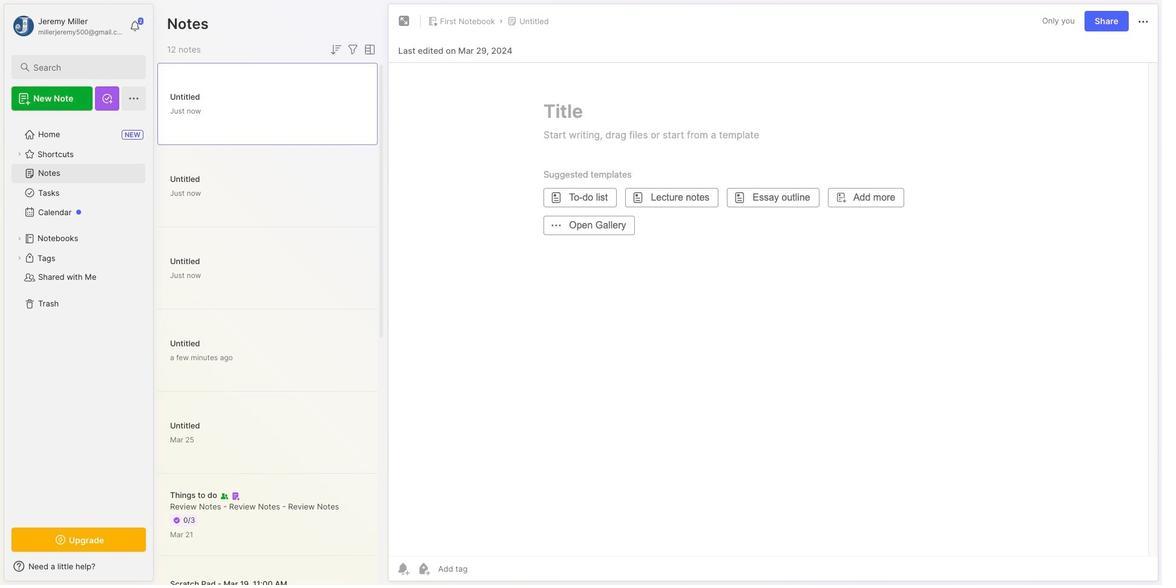 Task type: locate. For each thing, give the bounding box(es) containing it.
note window element
[[388, 4, 1158, 585]]

Sort options field
[[329, 42, 343, 57]]

add tag image
[[416, 562, 431, 577]]

None search field
[[33, 60, 135, 74]]

Add filters field
[[346, 42, 360, 57]]

none search field inside main element
[[33, 60, 135, 74]]

tree
[[4, 118, 153, 517]]

Account field
[[11, 14, 123, 38]]

View options field
[[360, 42, 377, 57]]

Search text field
[[33, 62, 135, 73]]

add filters image
[[346, 42, 360, 57]]

expand notebooks image
[[16, 235, 23, 243]]



Task type: vqa. For each thing, say whether or not it's contained in the screenshot.
second Tab List from the bottom of the page
no



Task type: describe. For each thing, give the bounding box(es) containing it.
click to collapse image
[[153, 563, 162, 578]]

expand note image
[[397, 14, 412, 28]]

more actions image
[[1136, 14, 1151, 29]]

main element
[[0, 0, 157, 586]]

tree inside main element
[[4, 118, 153, 517]]

expand tags image
[[16, 255, 23, 262]]

add a reminder image
[[396, 562, 410, 577]]

Add tag field
[[437, 564, 528, 575]]

Note Editor text field
[[389, 62, 1158, 557]]

More actions field
[[1136, 13, 1151, 29]]

WHAT'S NEW field
[[4, 557, 153, 577]]



